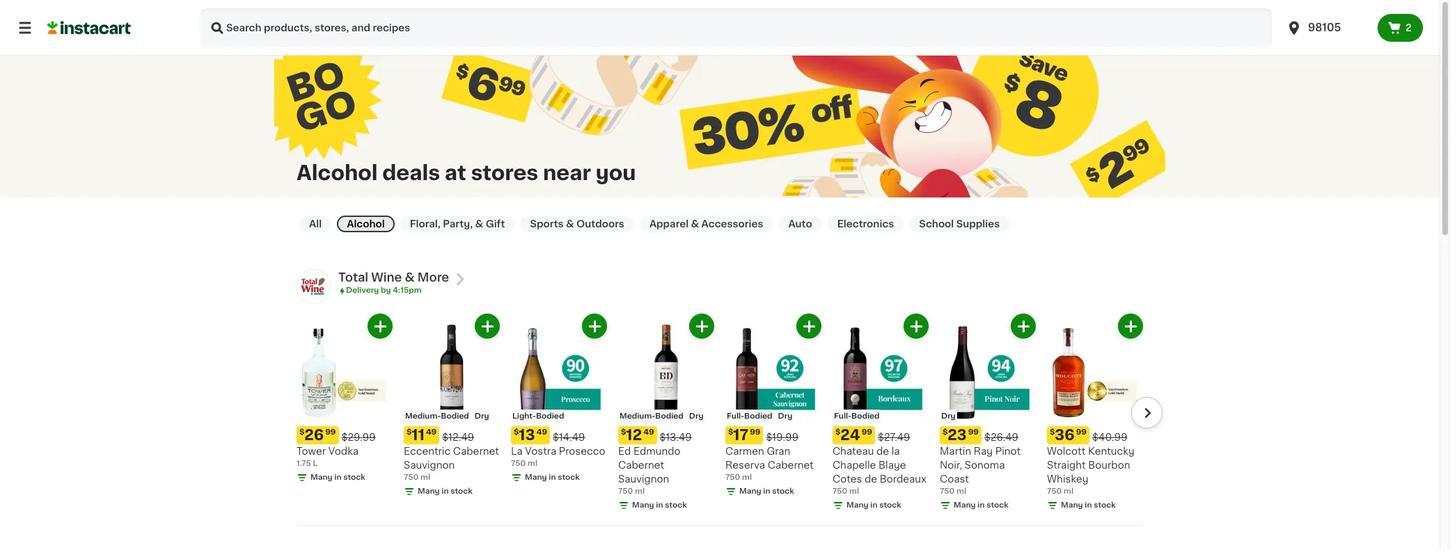 Task type: vqa. For each thing, say whether or not it's contained in the screenshot.


Task type: locate. For each thing, give the bounding box(es) containing it.
reserva
[[726, 461, 766, 471]]

many in stock down whiskey
[[1061, 502, 1116, 510]]

add image for 36
[[1122, 318, 1140, 336]]

in down whiskey
[[1085, 502, 1092, 510]]

2 horizontal spatial cabernet
[[768, 461, 814, 471]]

3 dry from the left
[[778, 413, 793, 421]]

49 right 12
[[644, 429, 654, 437]]

alcohol inside alcohol link
[[347, 219, 385, 229]]

0 horizontal spatial 49
[[426, 429, 437, 437]]

add image
[[586, 318, 603, 336], [693, 318, 711, 336], [801, 318, 818, 336], [908, 318, 925, 336], [1015, 318, 1033, 336]]

medium-
[[405, 413, 441, 421], [620, 413, 656, 421]]

49 inside $ 11 49
[[426, 429, 437, 437]]

5 add image from the left
[[1015, 318, 1033, 336]]

dry up 23
[[942, 413, 956, 421]]

bodied up $12.49 original price: $13.49 element
[[656, 413, 684, 421]]

kentucky
[[1089, 447, 1135, 457]]

&
[[475, 219, 484, 229], [566, 219, 574, 229], [691, 219, 699, 229], [405, 272, 415, 283]]

de down chapelle
[[865, 475, 878, 485]]

$ inside $ 17 99
[[729, 429, 734, 437]]

99 for 36
[[1077, 429, 1087, 437]]

la
[[511, 447, 523, 457]]

many in stock down eccentric cabernet sauvignon 750 ml
[[418, 488, 473, 496]]

light-bodied
[[513, 413, 564, 421]]

stores
[[471, 163, 539, 183]]

$ up ed
[[621, 429, 626, 437]]

5 product group from the left
[[726, 314, 822, 498]]

bodied up "$ 24 99"
[[852, 413, 880, 421]]

3 add image from the left
[[1122, 318, 1140, 336]]

add image
[[372, 318, 389, 336], [479, 318, 496, 336], [1122, 318, 1140, 336]]

alcohol link
[[337, 216, 395, 233]]

ml down cotes in the right bottom of the page
[[850, 488, 859, 496]]

in down vodka
[[335, 475, 342, 482]]

3 99 from the left
[[862, 429, 873, 437]]

stock for gran
[[773, 488, 795, 496]]

chapelle
[[833, 461, 876, 471]]

$14.49
[[553, 433, 585, 443]]

8 product group from the left
[[1047, 314, 1144, 512]]

13
[[519, 429, 535, 443]]

2 full- from the left
[[834, 413, 852, 421]]

product group containing 23
[[940, 314, 1036, 512]]

full- for full-bodied dry
[[727, 413, 745, 421]]

3 add image from the left
[[801, 318, 818, 336]]

$ inside "$ 13 49"
[[514, 429, 519, 437]]

$ up chateau
[[836, 429, 841, 437]]

1 horizontal spatial full-
[[834, 413, 852, 421]]

many in stock down chateau de la chapelle blaye cotes de bordeaux 750 ml
[[847, 502, 902, 510]]

2 add image from the left
[[693, 318, 711, 336]]

noir,
[[940, 461, 963, 471]]

99
[[325, 429, 336, 437], [750, 429, 761, 437], [862, 429, 873, 437], [969, 429, 979, 437], [1077, 429, 1087, 437]]

$ inside $ 26 99 $29.99 tower vodka 1.75 l
[[299, 429, 305, 437]]

sauvignon down eccentric
[[404, 461, 455, 471]]

2 product group from the left
[[404, 314, 500, 498]]

1 horizontal spatial 49
[[537, 429, 547, 437]]

stock for edmundo
[[665, 502, 687, 510]]

medium-bodied dry
[[405, 413, 489, 421], [620, 413, 704, 421]]

alcohol right all "link"
[[347, 219, 385, 229]]

stock down ed edmundo cabernet sauvignon 750 ml
[[665, 502, 687, 510]]

school supplies
[[920, 219, 1000, 229]]

$36.99 original price: $40.99 element
[[1047, 427, 1144, 445]]

de left the la
[[877, 447, 889, 457]]

1 $ from the left
[[299, 429, 305, 437]]

stock down bourbon
[[1094, 502, 1116, 510]]

$ up "wolcott"
[[1050, 429, 1055, 437]]

medium-bodied dry up $12.49 original price: $13.49 element
[[620, 413, 704, 421]]

ml down whiskey
[[1064, 488, 1074, 496]]

4 $ from the left
[[621, 429, 626, 437]]

7 product group from the left
[[940, 314, 1036, 512]]

many down cotes in the right bottom of the page
[[847, 502, 869, 510]]

electronics
[[838, 219, 894, 229]]

0 horizontal spatial medium-bodied dry
[[405, 413, 489, 421]]

ml
[[528, 461, 538, 468], [421, 475, 430, 482], [742, 475, 752, 482], [635, 488, 645, 496], [850, 488, 859, 496], [957, 488, 967, 496], [1064, 488, 1074, 496]]

1 medium-bodied dry from the left
[[405, 413, 489, 421]]

1 vertical spatial sauvignon
[[618, 475, 670, 485]]

$13.49
[[660, 433, 692, 443]]

$ for 36
[[1050, 429, 1055, 437]]

product group
[[297, 314, 393, 484], [404, 314, 500, 498], [511, 314, 607, 484], [618, 314, 715, 512], [726, 314, 822, 498], [833, 314, 929, 512], [940, 314, 1036, 512], [1047, 314, 1144, 512]]

apparel & accessories
[[650, 219, 764, 229]]

750
[[511, 461, 526, 468], [404, 475, 419, 482], [726, 475, 741, 482], [618, 488, 633, 496], [833, 488, 848, 496], [940, 488, 955, 496], [1047, 488, 1062, 496]]

99 for 26
[[325, 429, 336, 437]]

full- up 17
[[727, 413, 745, 421]]

750 down reserva
[[726, 475, 741, 482]]

in down ed edmundo cabernet sauvignon 750 ml
[[656, 502, 663, 510]]

None search field
[[201, 8, 1272, 47]]

$ 36 99 $40.99 wolcott kentucky straight bourbon whiskey 750 ml
[[1047, 429, 1135, 496]]

in down martin ray pinot noir, sonoma coast 750 ml
[[978, 502, 985, 510]]

delivery
[[346, 287, 379, 295]]

2 horizontal spatial add image
[[1122, 318, 1140, 336]]

2 dry from the left
[[689, 413, 704, 421]]

bodied up $ 17 99
[[745, 413, 773, 421]]

de
[[877, 447, 889, 457], [865, 475, 878, 485]]

many for ray
[[954, 502, 976, 510]]

$ up eccentric
[[407, 429, 412, 437]]

5 99 from the left
[[1077, 429, 1087, 437]]

prosecco
[[559, 447, 606, 457]]

bodied up $13.49 original price: $14.49 element
[[536, 413, 564, 421]]

medium-bodied dry up $11.49 original price: $12.49 "element"
[[405, 413, 489, 421]]

2 $ from the left
[[407, 429, 412, 437]]

Search field
[[201, 8, 1272, 47]]

$ down "light-"
[[514, 429, 519, 437]]

sports
[[530, 219, 564, 229]]

$ inside "$ 24 99"
[[836, 429, 841, 437]]

3 $ from the left
[[514, 429, 519, 437]]

stock for ray
[[987, 502, 1009, 510]]

cabernet
[[453, 447, 499, 457], [618, 461, 664, 471], [768, 461, 814, 471]]

1 99 from the left
[[325, 429, 336, 437]]

$ up carmen at the right of page
[[729, 429, 734, 437]]

750 inside carmen gran reserva cabernet 750 ml
[[726, 475, 741, 482]]

product group containing 36
[[1047, 314, 1144, 512]]

many for 26
[[311, 475, 333, 482]]

many down coast
[[954, 502, 976, 510]]

0 horizontal spatial full-
[[727, 413, 745, 421]]

cabernet down the $12.49
[[453, 447, 499, 457]]

wine
[[371, 272, 402, 283]]

full-bodied
[[834, 413, 880, 421]]

blaye
[[879, 461, 906, 471]]

3 49 from the left
[[644, 429, 654, 437]]

vostra
[[525, 447, 557, 457]]

99 for 24
[[862, 429, 873, 437]]

1 full- from the left
[[727, 413, 745, 421]]

7 $ from the left
[[943, 429, 948, 437]]

0 vertical spatial alcohol
[[297, 163, 378, 183]]

stock down carmen gran reserva cabernet 750 ml
[[773, 488, 795, 496]]

cotes
[[833, 475, 863, 485]]

6 $ from the left
[[836, 429, 841, 437]]

1 add image from the left
[[372, 318, 389, 336]]

$24.99 original price: $27.49 element
[[833, 427, 929, 445]]

many in stock for vostra
[[525, 475, 580, 482]]

750 inside eccentric cabernet sauvignon 750 ml
[[404, 475, 419, 482]]

medium- for 11
[[405, 413, 441, 421]]

bourbon
[[1089, 461, 1131, 471]]

$ inside "$ 36 99 $40.99 wolcott kentucky straight bourbon whiskey 750 ml"
[[1050, 429, 1055, 437]]

1 horizontal spatial medium-
[[620, 413, 656, 421]]

2 horizontal spatial 49
[[644, 429, 654, 437]]

ml down reserva
[[742, 475, 752, 482]]

dry up $11.49 original price: $12.49 "element"
[[475, 413, 489, 421]]

many for de
[[847, 502, 869, 510]]

750 down eccentric
[[404, 475, 419, 482]]

1 horizontal spatial sauvignon
[[618, 475, 670, 485]]

dry up $13.49
[[689, 413, 704, 421]]

in down eccentric cabernet sauvignon 750 ml
[[442, 488, 449, 496]]

750 down coast
[[940, 488, 955, 496]]

many down ed edmundo cabernet sauvignon 750 ml
[[632, 502, 654, 510]]

full- up 24
[[834, 413, 852, 421]]

2 99 from the left
[[750, 429, 761, 437]]

99 inside $ 17 99
[[750, 429, 761, 437]]

stock down vodka
[[344, 475, 366, 482]]

product group containing 13
[[511, 314, 607, 484]]

0 horizontal spatial add image
[[372, 318, 389, 336]]

$ for 13
[[514, 429, 519, 437]]

1 vertical spatial alcohol
[[347, 219, 385, 229]]

1 49 from the left
[[426, 429, 437, 437]]

99 inside "$ 36 99 $40.99 wolcott kentucky straight bourbon whiskey 750 ml"
[[1077, 429, 1087, 437]]

stock for vostra
[[558, 475, 580, 482]]

stock down martin ray pinot noir, sonoma coast 750 ml
[[987, 502, 1009, 510]]

dry up the $19.99
[[778, 413, 793, 421]]

many in stock down l at the bottom left of page
[[311, 475, 366, 482]]

$ for 12
[[621, 429, 626, 437]]

alcohol deals at stores near you
[[297, 163, 636, 183]]

0 vertical spatial de
[[877, 447, 889, 457]]

floral, party, & gift
[[410, 219, 505, 229]]

$ for 23
[[943, 429, 948, 437]]

$ for 26
[[299, 429, 305, 437]]

1 medium- from the left
[[405, 413, 441, 421]]

49 for 12
[[644, 429, 654, 437]]

4 add image from the left
[[908, 318, 925, 336]]

la
[[892, 447, 900, 457]]

many for cabernet
[[418, 488, 440, 496]]

sauvignon down edmundo
[[618, 475, 670, 485]]

2 bodied from the left
[[536, 413, 564, 421]]

99 right 23
[[969, 429, 979, 437]]

many down reserva
[[740, 488, 762, 496]]

$ inside $ 23 99
[[943, 429, 948, 437]]

3 product group from the left
[[511, 314, 607, 484]]

many down vostra at the left bottom of the page
[[525, 475, 547, 482]]

total wine & more image
[[297, 270, 330, 304]]

cabernet inside eccentric cabernet sauvignon 750 ml
[[453, 447, 499, 457]]

$ inside $ 12 49
[[621, 429, 626, 437]]

many in stock for 36
[[1061, 502, 1116, 510]]

many down eccentric cabernet sauvignon 750 ml
[[418, 488, 440, 496]]

ml down edmundo
[[635, 488, 645, 496]]

750 down ed
[[618, 488, 633, 496]]

2 add image from the left
[[479, 318, 496, 336]]

$ 11 49
[[407, 429, 437, 443]]

4 bodied from the left
[[745, 413, 773, 421]]

2 medium-bodied dry from the left
[[620, 413, 704, 421]]

99 inside $ 26 99 $29.99 tower vodka 1.75 l
[[325, 429, 336, 437]]

deals
[[383, 163, 440, 183]]

many in stock down martin ray pinot noir, sonoma coast 750 ml
[[954, 502, 1009, 510]]

49 inside "$ 13 49"
[[537, 429, 547, 437]]

you
[[596, 163, 636, 183]]

$ inside $ 11 49
[[407, 429, 412, 437]]

2 98105 button from the left
[[1286, 8, 1370, 47]]

by
[[381, 287, 391, 295]]

medium- up $ 12 49 on the left bottom of the page
[[620, 413, 656, 421]]

99 inside "$ 24 99"
[[862, 429, 873, 437]]

2 medium- from the left
[[620, 413, 656, 421]]

supplies
[[957, 219, 1000, 229]]

0 horizontal spatial sauvignon
[[404, 461, 455, 471]]

49 for 13
[[537, 429, 547, 437]]

many for 36
[[1061, 502, 1083, 510]]

99 inside $ 23 99
[[969, 429, 979, 437]]

many in stock down carmen gran reserva cabernet 750 ml
[[740, 488, 795, 496]]

in for edmundo
[[656, 502, 663, 510]]

dry
[[475, 413, 489, 421], [689, 413, 704, 421], [778, 413, 793, 421], [942, 413, 956, 421]]

1 add image from the left
[[586, 318, 603, 336]]

medium-bodied dry for 11
[[405, 413, 489, 421]]

$ 13 49
[[514, 429, 547, 443]]

chateau
[[833, 447, 874, 457]]

stock for 26
[[344, 475, 366, 482]]

1 horizontal spatial cabernet
[[618, 461, 664, 471]]

1 product group from the left
[[297, 314, 393, 484]]

ml inside carmen gran reserva cabernet 750 ml
[[742, 475, 752, 482]]

1 dry from the left
[[475, 413, 489, 421]]

ml down coast
[[957, 488, 967, 496]]

0 horizontal spatial cabernet
[[453, 447, 499, 457]]

full-
[[727, 413, 745, 421], [834, 413, 852, 421]]

whiskey
[[1047, 475, 1089, 485]]

bodied up $11.49 original price: $12.49 "element"
[[441, 413, 469, 421]]

many in stock
[[311, 475, 366, 482], [525, 475, 580, 482], [418, 488, 473, 496], [740, 488, 795, 496], [632, 502, 687, 510], [847, 502, 902, 510], [954, 502, 1009, 510], [1061, 502, 1116, 510]]

23
[[948, 429, 967, 443]]

3 bodied from the left
[[656, 413, 684, 421]]

99 right 26
[[325, 429, 336, 437]]

stock down bordeaux
[[880, 502, 902, 510]]

gift
[[486, 219, 505, 229]]

alcohol up all
[[297, 163, 378, 183]]

delivery by 4:15pm
[[346, 287, 422, 295]]

stock down la vostra prosecco 750 ml on the bottom left of the page
[[558, 475, 580, 482]]

carmen gran reserva cabernet 750 ml
[[726, 447, 814, 482]]

many in stock down la vostra prosecco 750 ml on the bottom left of the page
[[525, 475, 580, 482]]

49 right 13 at the bottom left of page
[[537, 429, 547, 437]]

1 horizontal spatial add image
[[479, 318, 496, 336]]

49 right the 11
[[426, 429, 437, 437]]

$ 23 99
[[943, 429, 979, 443]]

alcohol for alcohol deals at stores near you
[[297, 163, 378, 183]]

750 down la
[[511, 461, 526, 468]]

cabernet down edmundo
[[618, 461, 664, 471]]

cabernet down gran
[[768, 461, 814, 471]]

6 product group from the left
[[833, 314, 929, 512]]

in down la vostra prosecco 750 ml on the bottom left of the page
[[549, 475, 556, 482]]

49
[[426, 429, 437, 437], [537, 429, 547, 437], [644, 429, 654, 437]]

4 99 from the left
[[969, 429, 979, 437]]

99 right 24
[[862, 429, 873, 437]]

in
[[335, 475, 342, 482], [549, 475, 556, 482], [442, 488, 449, 496], [764, 488, 771, 496], [656, 502, 663, 510], [871, 502, 878, 510], [978, 502, 985, 510], [1085, 502, 1092, 510]]

tower
[[297, 447, 326, 457]]

la vostra prosecco 750 ml
[[511, 447, 606, 468]]

many down l at the bottom left of page
[[311, 475, 333, 482]]

1 horizontal spatial medium-bodied dry
[[620, 413, 704, 421]]

4 product group from the left
[[618, 314, 715, 512]]

apparel & accessories link
[[640, 216, 773, 233]]

many in stock for ray
[[954, 502, 1009, 510]]

accessories
[[702, 219, 764, 229]]

ml down eccentric
[[421, 475, 430, 482]]

8 $ from the left
[[1050, 429, 1055, 437]]

2 49 from the left
[[537, 429, 547, 437]]

750 down cotes in the right bottom of the page
[[833, 488, 848, 496]]

pinot
[[996, 447, 1021, 457]]

1 bodied from the left
[[441, 413, 469, 421]]

in down carmen gran reserva cabernet 750 ml
[[764, 488, 771, 496]]

many in stock down ed edmundo cabernet sauvignon 750 ml
[[632, 502, 687, 510]]

medium- up $ 11 49
[[405, 413, 441, 421]]

many down whiskey
[[1061, 502, 1083, 510]]

0 vertical spatial sauvignon
[[404, 461, 455, 471]]

99 right 36
[[1077, 429, 1087, 437]]

5 $ from the left
[[729, 429, 734, 437]]

product group containing 17
[[726, 314, 822, 498]]

99 right 17
[[750, 429, 761, 437]]

$ up martin
[[943, 429, 948, 437]]

$26.99 original price: $29.99 element
[[297, 427, 393, 445]]

& left gift
[[475, 219, 484, 229]]

many in stock for cabernet
[[418, 488, 473, 496]]

ml down vostra at the left bottom of the page
[[528, 461, 538, 468]]

ray
[[974, 447, 993, 457]]

0 horizontal spatial medium-
[[405, 413, 441, 421]]

750 down whiskey
[[1047, 488, 1062, 496]]

$27.49
[[878, 433, 911, 443]]

many
[[311, 475, 333, 482], [525, 475, 547, 482], [418, 488, 440, 496], [740, 488, 762, 496], [632, 502, 654, 510], [847, 502, 869, 510], [954, 502, 976, 510], [1061, 502, 1083, 510]]

sauvignon
[[404, 461, 455, 471], [618, 475, 670, 485]]

vodka
[[328, 447, 359, 457]]

750 inside "$ 36 99 $40.99 wolcott kentucky straight bourbon whiskey 750 ml"
[[1047, 488, 1062, 496]]

in down chateau de la chapelle blaye cotes de bordeaux 750 ml
[[871, 502, 878, 510]]

$
[[299, 429, 305, 437], [407, 429, 412, 437], [514, 429, 519, 437], [621, 429, 626, 437], [729, 429, 734, 437], [836, 429, 841, 437], [943, 429, 948, 437], [1050, 429, 1055, 437]]

49 inside $ 12 49
[[644, 429, 654, 437]]

full-bodied dry
[[727, 413, 793, 421]]

$ up tower
[[299, 429, 305, 437]]

stock down eccentric cabernet sauvignon 750 ml
[[451, 488, 473, 496]]



Task type: describe. For each thing, give the bounding box(es) containing it.
all
[[309, 219, 322, 229]]

ml inside martin ray pinot noir, sonoma coast 750 ml
[[957, 488, 967, 496]]

sports & outdoors link
[[521, 216, 634, 233]]

martin
[[940, 447, 972, 457]]

ed edmundo cabernet sauvignon 750 ml
[[618, 447, 681, 496]]

1 vertical spatial de
[[865, 475, 878, 485]]

$ for 11
[[407, 429, 412, 437]]

ed
[[618, 447, 631, 457]]

add image for 24
[[908, 318, 925, 336]]

$ 12 49
[[621, 429, 654, 443]]

alcohol deals at stores near you main content
[[0, 0, 1440, 551]]

carmen
[[726, 447, 765, 457]]

sauvignon inside eccentric cabernet sauvignon 750 ml
[[404, 461, 455, 471]]

stock for de
[[880, 502, 902, 510]]

bodied for 17
[[745, 413, 773, 421]]

martin ray pinot noir, sonoma coast 750 ml
[[940, 447, 1021, 496]]

26
[[305, 429, 324, 443]]

$ for 24
[[836, 429, 841, 437]]

dry for 11
[[475, 413, 489, 421]]

$40.99
[[1093, 433, 1128, 443]]

sports & outdoors
[[530, 219, 625, 229]]

$29.99
[[342, 433, 376, 443]]

bordeaux
[[880, 475, 927, 485]]

eccentric cabernet sauvignon 750 ml
[[404, 447, 499, 482]]

floral, party, & gift link
[[400, 216, 515, 233]]

product group containing 12
[[618, 314, 715, 512]]

full- for full-bodied
[[834, 413, 852, 421]]

in for gran
[[764, 488, 771, 496]]

cabernet inside ed edmundo cabernet sauvignon 750 ml
[[618, 461, 664, 471]]

dry for 12
[[689, 413, 704, 421]]

many for edmundo
[[632, 502, 654, 510]]

sauvignon inside ed edmundo cabernet sauvignon 750 ml
[[618, 475, 670, 485]]

1.75
[[297, 461, 311, 468]]

stock for 36
[[1094, 502, 1116, 510]]

11
[[412, 429, 425, 443]]

alcohol for alcohol
[[347, 219, 385, 229]]

in for 26
[[335, 475, 342, 482]]

$13.49 original price: $14.49 element
[[511, 427, 607, 445]]

$12.49
[[442, 433, 474, 443]]

2 button
[[1378, 14, 1424, 42]]

floral,
[[410, 219, 441, 229]]

add image for 12
[[693, 318, 711, 336]]

in for 36
[[1085, 502, 1092, 510]]

school
[[920, 219, 954, 229]]

gran
[[767, 447, 791, 457]]

98105
[[1309, 22, 1342, 33]]

99 for 17
[[750, 429, 761, 437]]

total wine & more
[[338, 272, 449, 283]]

bodied for 11
[[441, 413, 469, 421]]

many in stock for gran
[[740, 488, 795, 496]]

cabernet inside carmen gran reserva cabernet 750 ml
[[768, 461, 814, 471]]

more
[[418, 272, 449, 283]]

add image for 26
[[372, 318, 389, 336]]

edmundo
[[634, 447, 681, 457]]

ml inside "$ 36 99 $40.99 wolcott kentucky straight bourbon whiskey 750 ml"
[[1064, 488, 1074, 496]]

add image for 11
[[479, 318, 496, 336]]

auto link
[[779, 216, 822, 233]]

750 inside la vostra prosecco 750 ml
[[511, 461, 526, 468]]

750 inside chateau de la chapelle blaye cotes de bordeaux 750 ml
[[833, 488, 848, 496]]

ml inside ed edmundo cabernet sauvignon 750 ml
[[635, 488, 645, 496]]

many in stock for edmundo
[[632, 502, 687, 510]]

medium- for 12
[[620, 413, 656, 421]]

$ 26 99 $29.99 tower vodka 1.75 l
[[297, 429, 376, 468]]

light-
[[513, 413, 536, 421]]

medium-bodied dry for 12
[[620, 413, 704, 421]]

750 inside martin ray pinot noir, sonoma coast 750 ml
[[940, 488, 955, 496]]

add image for 17
[[801, 318, 818, 336]]

$11.49 original price: $12.49 element
[[404, 427, 500, 445]]

straight
[[1047, 461, 1086, 471]]

in for ray
[[978, 502, 985, 510]]

ml inside chateau de la chapelle blaye cotes de bordeaux 750 ml
[[850, 488, 859, 496]]

near
[[543, 163, 591, 183]]

$ for 17
[[729, 429, 734, 437]]

$12.49 original price: $13.49 element
[[618, 427, 715, 445]]

at
[[445, 163, 466, 183]]

2
[[1406, 23, 1412, 33]]

stock for cabernet
[[451, 488, 473, 496]]

dry for 17
[[778, 413, 793, 421]]

wolcott
[[1047, 447, 1086, 457]]

add image for 13
[[586, 318, 603, 336]]

total
[[338, 272, 368, 283]]

all link
[[299, 216, 332, 233]]

many in stock for 26
[[311, 475, 366, 482]]

product group containing 11
[[404, 314, 500, 498]]

product group containing 24
[[833, 314, 929, 512]]

coast
[[940, 475, 969, 485]]

12
[[626, 429, 642, 443]]

1 98105 button from the left
[[1278, 8, 1378, 47]]

in for cabernet
[[442, 488, 449, 496]]

auto
[[789, 219, 813, 229]]

24
[[841, 429, 861, 443]]

party,
[[443, 219, 473, 229]]

instacart logo image
[[47, 20, 131, 36]]

ml inside eccentric cabernet sauvignon 750 ml
[[421, 475, 430, 482]]

$17.99 original price: $19.99 element
[[726, 427, 822, 445]]

750 inside ed edmundo cabernet sauvignon 750 ml
[[618, 488, 633, 496]]

l
[[313, 461, 318, 468]]

apparel
[[650, 219, 689, 229]]

product group containing 26
[[297, 314, 393, 484]]

& up 4:15pm
[[405, 272, 415, 283]]

electronics link
[[828, 216, 904, 233]]

$ 17 99
[[729, 429, 761, 443]]

4 dry from the left
[[942, 413, 956, 421]]

$23.99 original price: $26.49 element
[[940, 427, 1036, 445]]

eccentric
[[404, 447, 451, 457]]

4:15pm
[[393, 287, 422, 295]]

bodied for 12
[[656, 413, 684, 421]]

$ 24 99
[[836, 429, 873, 443]]

school supplies link
[[910, 216, 1010, 233]]

17
[[734, 429, 749, 443]]

& right sports
[[566, 219, 574, 229]]

many for vostra
[[525, 475, 547, 482]]

in for de
[[871, 502, 878, 510]]

49 for 11
[[426, 429, 437, 437]]

item carousel region
[[277, 314, 1163, 521]]

sonoma
[[965, 461, 1005, 471]]

many for gran
[[740, 488, 762, 496]]

5 bodied from the left
[[852, 413, 880, 421]]

99 for 23
[[969, 429, 979, 437]]

many in stock for de
[[847, 502, 902, 510]]

& right apparel
[[691, 219, 699, 229]]

ml inside la vostra prosecco 750 ml
[[528, 461, 538, 468]]

$26.49
[[985, 433, 1019, 443]]

36
[[1055, 429, 1075, 443]]

$19.99
[[766, 433, 799, 443]]

chateau de la chapelle blaye cotes de bordeaux 750 ml
[[833, 447, 927, 496]]

outdoors
[[577, 219, 625, 229]]

add image for 23
[[1015, 318, 1033, 336]]

in for vostra
[[549, 475, 556, 482]]



